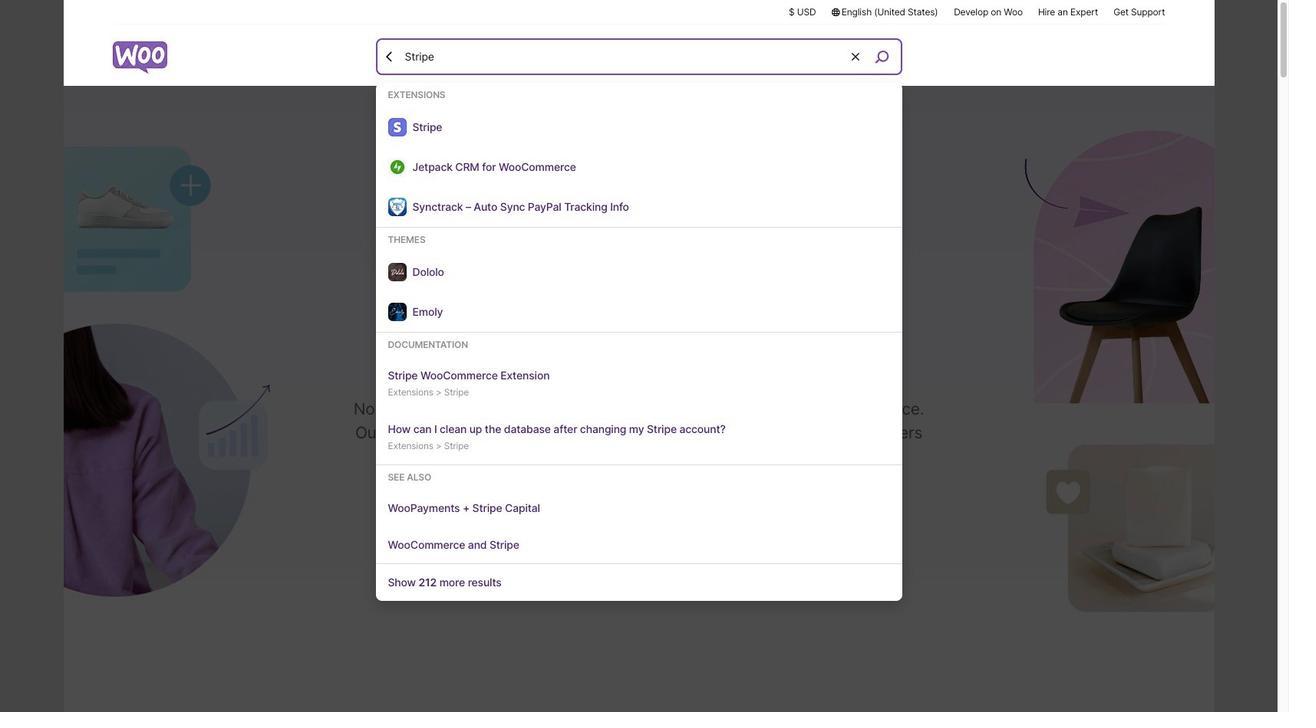 Task type: describe. For each thing, give the bounding box(es) containing it.
4 group from the top
[[376, 472, 902, 565]]

2 group from the top
[[376, 234, 902, 333]]

1 group from the top
[[376, 89, 902, 228]]

Find extensions, themes, guides, and more… search field
[[401, 41, 849, 73]]



Task type: locate. For each thing, give the bounding box(es) containing it.
None search field
[[376, 38, 902, 602]]

list box
[[376, 89, 902, 602]]

3 group from the top
[[376, 339, 902, 466]]

group
[[376, 89, 902, 228], [376, 234, 902, 333], [376, 339, 902, 466], [376, 472, 902, 565]]

close search image
[[382, 49, 397, 64]]



Task type: vqa. For each thing, say whether or not it's contained in the screenshot.
3rd 'GROUP' from the top
yes



